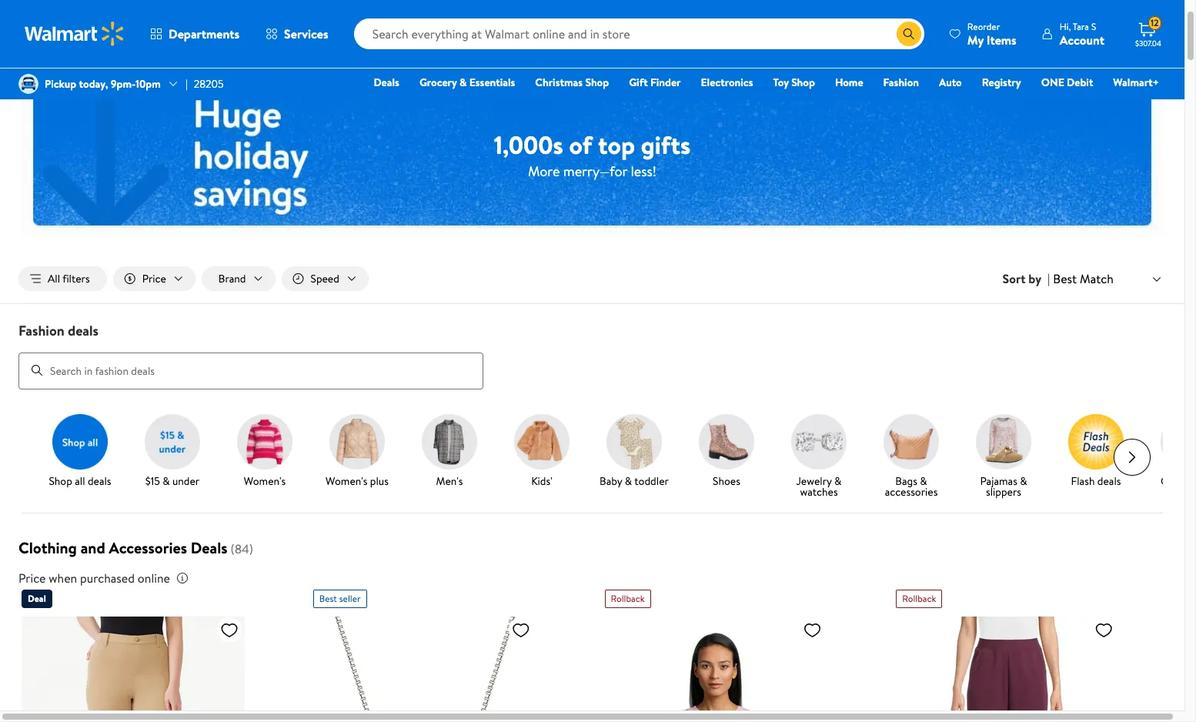 Task type: locate. For each thing, give the bounding box(es) containing it.
women's plus
[[326, 473, 389, 488]]

huge holiday savings. shop thousands of top gifts. more merry—for less! image
[[22, 77, 1163, 237]]

0 horizontal spatial women's
[[244, 473, 286, 488]]

legal information image
[[176, 572, 189, 584]]

add to favorites list, time and tru women's sweatshirt image
[[803, 620, 822, 639]]

tara
[[1073, 20, 1089, 33]]

gifts
[[641, 127, 691, 161]]

women's link
[[225, 414, 305, 489]]

2 women's from the left
[[326, 473, 368, 488]]

deals inside search box
[[68, 321, 99, 340]]

women's image
[[237, 414, 293, 469]]

time and tru women's sweatshirt image
[[605, 614, 828, 722]]

1 women's from the left
[[244, 473, 286, 488]]

0 vertical spatial best
[[1053, 270, 1077, 287]]

it
[[1181, 473, 1187, 488]]

deals for flash deals
[[1097, 473, 1121, 488]]

shop left all
[[49, 473, 72, 488]]

women's for women's plus
[[326, 473, 368, 488]]

0 vertical spatial deals
[[374, 75, 399, 90]]

speed button
[[281, 266, 369, 291]]

reorder my items
[[967, 20, 1017, 48]]

&
[[460, 75, 467, 90], [163, 473, 170, 488], [625, 473, 632, 488], [834, 473, 842, 488], [920, 473, 927, 488], [1020, 473, 1027, 488]]

0 vertical spatial fashion
[[883, 75, 919, 90]]

shop for christmas shop
[[585, 75, 609, 90]]

women's
[[244, 473, 286, 488], [326, 473, 368, 488]]

deals left grocery
[[374, 75, 399, 90]]

items
[[987, 31, 1017, 48]]

fashion for fashion
[[883, 75, 919, 90]]

best for best match
[[1053, 270, 1077, 287]]

fashion inside search box
[[18, 321, 64, 340]]

gift
[[629, 75, 648, 90]]

deals
[[68, 321, 99, 340], [88, 473, 111, 488], [1097, 473, 1121, 488]]

rollback
[[611, 592, 645, 605], [902, 592, 936, 605]]

0 horizontal spatial shop
[[49, 473, 72, 488]]

Fashion deals search field
[[0, 321, 1185, 389]]

fashion down search icon
[[883, 75, 919, 90]]

sort and filter section element
[[0, 254, 1185, 303]]

flash deals
[[1071, 473, 1121, 488]]

0 horizontal spatial best
[[319, 592, 337, 605]]

1 horizontal spatial deals
[[374, 75, 399, 90]]

0 horizontal spatial |
[[185, 76, 188, 92]]

accessories
[[109, 537, 187, 558]]

$15
[[145, 473, 160, 488]]

finder
[[650, 75, 681, 90]]

departments
[[169, 25, 239, 42]]

toy shop link
[[766, 74, 822, 91]]

fashion deals
[[18, 321, 99, 340]]

| left 28205
[[185, 76, 188, 92]]

 image
[[18, 74, 38, 94]]

all
[[75, 473, 85, 488]]

best
[[1053, 270, 1077, 287], [319, 592, 337, 605]]

| right by
[[1048, 270, 1050, 287]]

& for accessories
[[920, 473, 927, 488]]

fashion up search image
[[18, 321, 64, 340]]

0 horizontal spatial deals
[[191, 537, 227, 558]]

get
[[1161, 473, 1178, 488]]

& right jewelry
[[834, 473, 842, 488]]

1 vertical spatial |
[[1048, 270, 1050, 287]]

deals link
[[367, 74, 406, 91]]

search image
[[31, 364, 43, 377]]

women's plus link
[[317, 414, 397, 489]]

deals
[[374, 75, 399, 90], [191, 537, 227, 558]]

purchased
[[80, 569, 135, 586]]

bags & accessories image
[[884, 414, 939, 469]]

baby
[[600, 473, 622, 488]]

& right baby
[[625, 473, 632, 488]]

breadcrumb element
[[0, 0, 1185, 17]]

sponsored
[[1124, 32, 1166, 45]]

|
[[185, 76, 188, 92], [1048, 270, 1050, 287]]

best inside popup button
[[1053, 270, 1077, 287]]

deals down filters at the left
[[68, 321, 99, 340]]

women's left "plus"
[[326, 473, 368, 488]]

& inside bags & accessories
[[920, 473, 927, 488]]

pickup today, 9pm-10pm
[[45, 76, 161, 92]]

1 horizontal spatial price
[[142, 271, 166, 286]]

& right pajamas on the right bottom of the page
[[1020, 473, 1027, 488]]

1 vertical spatial fashion
[[18, 321, 64, 340]]

all filters button
[[18, 266, 107, 291]]

s
[[1091, 20, 1096, 33]]

merry—for
[[563, 161, 627, 181]]

today,
[[79, 76, 108, 92]]

add to favorites list, athletic works women's fleece jogger pants, 28" inseam, sizes xs-xxxl image
[[1095, 620, 1113, 639]]

shop for toy shop
[[791, 75, 815, 90]]

1 horizontal spatial rollback
[[902, 592, 936, 605]]

deal
[[28, 592, 46, 605]]

get it to link
[[1148, 414, 1196, 489]]

services button
[[253, 15, 341, 52]]

1 vertical spatial best
[[319, 592, 337, 605]]

hi,
[[1060, 20, 1071, 33]]

& inside jewelry & watches
[[834, 473, 842, 488]]

jewelry
[[796, 473, 832, 488]]

price for price when purchased online
[[18, 569, 46, 586]]

1 horizontal spatial best
[[1053, 270, 1077, 287]]

& right bags
[[920, 473, 927, 488]]

price for price
[[142, 271, 166, 286]]

1 vertical spatial price
[[18, 569, 46, 586]]

best match button
[[1050, 269, 1166, 289]]

to
[[1190, 473, 1196, 488]]

all
[[48, 271, 60, 286]]

women's down "women's" image on the bottom left of page
[[244, 473, 286, 488]]

1 rollback from the left
[[611, 592, 645, 605]]

0 horizontal spatial fashion
[[18, 321, 64, 340]]

baby & toddler image
[[607, 414, 662, 469]]

1 horizontal spatial shop
[[585, 75, 609, 90]]

best right by
[[1053, 270, 1077, 287]]

fashion inside 'link'
[[883, 75, 919, 90]]

best left seller
[[319, 592, 337, 605]]

best for best seller
[[319, 592, 337, 605]]

bags & accessories
[[885, 473, 938, 499]]

Search search field
[[354, 18, 924, 49]]

brand button
[[202, 266, 275, 291]]

flash deals link
[[1056, 414, 1136, 489]]

1 vertical spatial deals
[[191, 537, 227, 558]]

Search in fashion deals search field
[[18, 352, 483, 389]]

& for slippers
[[1020, 473, 1027, 488]]

pickup
[[45, 76, 76, 92]]

& right grocery
[[460, 75, 467, 90]]

price inside price dropdown button
[[142, 271, 166, 286]]

toy
[[773, 75, 789, 90]]

shop right 'toy' in the right of the page
[[791, 75, 815, 90]]

1 horizontal spatial women's
[[326, 473, 368, 488]]

shop all deals link
[[40, 414, 120, 489]]

1 horizontal spatial fashion
[[883, 75, 919, 90]]

2 horizontal spatial shop
[[791, 75, 815, 90]]

10pm
[[135, 76, 161, 92]]

deals right all
[[88, 473, 111, 488]]

0 horizontal spatial price
[[18, 569, 46, 586]]

christmas shop link
[[528, 74, 616, 91]]

0 vertical spatial |
[[185, 76, 188, 92]]

0 horizontal spatial rollback
[[611, 592, 645, 605]]

plus
[[370, 473, 389, 488]]

1 horizontal spatial |
[[1048, 270, 1050, 287]]

pajamas & slippers link
[[964, 414, 1044, 500]]

electronics link
[[694, 74, 760, 91]]

deals right flash
[[1097, 473, 1121, 488]]

add to favorites list, time and tru women's high rise jeggings, 29" inseam, sizes xs-3xl image
[[220, 620, 239, 639]]

2 rollback from the left
[[902, 592, 936, 605]]

fashion for fashion deals
[[18, 321, 64, 340]]

mens image
[[422, 414, 477, 469]]

shop right christmas
[[585, 75, 609, 90]]

deals left (84)
[[191, 537, 227, 558]]

walmart+
[[1113, 75, 1159, 90]]

next slide for chipmodulewithimages list image
[[1114, 438, 1151, 475]]

athletic works women's fleece jogger pants, 28" inseam, sizes xs-xxxl image
[[896, 614, 1119, 722]]

essentials
[[469, 75, 515, 90]]

one
[[1041, 75, 1064, 90]]

| 28205
[[185, 76, 224, 92]]

& inside 'pajamas & slippers'
[[1020, 473, 1027, 488]]

pajamas & slippers image
[[976, 414, 1031, 469]]

fashion link
[[876, 74, 926, 91]]

0 vertical spatial price
[[142, 271, 166, 286]]

& for toddler
[[625, 473, 632, 488]]

& right $15
[[163, 473, 170, 488]]

fashion
[[883, 75, 919, 90], [18, 321, 64, 340]]



Task type: describe. For each thing, give the bounding box(es) containing it.
rollback for athletic works women's fleece jogger pants, 28" inseam, sizes xs-xxxl image
[[902, 592, 936, 605]]

accessories
[[885, 484, 938, 499]]

registry link
[[975, 74, 1028, 91]]

walmart image
[[25, 22, 125, 46]]

top
[[598, 127, 635, 161]]

debit
[[1067, 75, 1093, 90]]

1,000s of top gifts more merry—for less!
[[494, 127, 691, 181]]

shoes image
[[699, 414, 754, 469]]

deals for fashion deals
[[68, 321, 99, 340]]

& for under
[[163, 473, 170, 488]]

deals inside 'deals' link
[[374, 75, 399, 90]]

online
[[138, 569, 170, 586]]

pajamas
[[980, 473, 1018, 488]]

baby & toddler link
[[594, 414, 674, 489]]

speed
[[311, 271, 339, 286]]

auto link
[[932, 74, 969, 91]]

$15 & under link
[[132, 414, 212, 489]]

brand
[[218, 271, 246, 286]]

more
[[528, 161, 560, 181]]

under
[[172, 473, 200, 488]]

home link
[[828, 74, 870, 91]]

add to favorites list, believe by brilliance fine silver plated cubic zirconia heart necklace, 18" +2" image
[[512, 620, 530, 639]]

$307.04
[[1135, 38, 1162, 48]]

of
[[569, 127, 592, 161]]

kids'
[[531, 473, 553, 488]]

under 15 image
[[145, 414, 200, 469]]

grocery & essentials
[[419, 75, 515, 90]]

& for essentials
[[460, 75, 467, 90]]

by
[[1029, 270, 1042, 287]]

shoes link
[[687, 414, 767, 489]]

match
[[1080, 270, 1114, 287]]

1,000s
[[494, 127, 563, 161]]

price when purchased online
[[18, 569, 170, 586]]

jewelry & watches
[[796, 473, 842, 499]]

all filters
[[48, 271, 90, 286]]

less!
[[631, 161, 657, 181]]

$15 & under
[[145, 473, 200, 488]]

sort by |
[[1003, 270, 1050, 287]]

watches
[[800, 484, 838, 499]]

shop all image
[[52, 414, 108, 469]]

baby & toddler
[[600, 473, 669, 488]]

12
[[1151, 16, 1159, 29]]

| inside the sort and filter section element
[[1048, 270, 1050, 287]]

kids' image
[[514, 414, 570, 469]]

shoes
[[713, 473, 740, 488]]

9pm-
[[111, 76, 135, 92]]

time and tru women's high rise jeggings, 29" inseam, sizes xs-3xl image
[[22, 614, 245, 722]]

clothing and accessories deals (84)
[[18, 537, 253, 558]]

hi, tara s account
[[1060, 20, 1105, 48]]

pajamas & slippers
[[980, 473, 1027, 499]]

christmas shop
[[535, 75, 609, 90]]

price button
[[113, 266, 195, 291]]

electronics
[[701, 75, 753, 90]]

women's for women's
[[244, 473, 286, 488]]

& for watches
[[834, 473, 842, 488]]

and
[[81, 537, 105, 558]]

sort
[[1003, 270, 1026, 287]]

grocery
[[419, 75, 457, 90]]

one debit link
[[1034, 74, 1100, 91]]

grocery & essentials link
[[412, 74, 522, 91]]

toddler
[[635, 473, 669, 488]]

jewelry & watches link
[[779, 414, 859, 500]]

women's plus image
[[329, 414, 385, 469]]

best seller
[[319, 592, 361, 605]]

shop all deals
[[49, 473, 111, 488]]

departments button
[[137, 15, 253, 52]]

search icon image
[[903, 28, 915, 40]]

my
[[967, 31, 984, 48]]

toy shop
[[773, 75, 815, 90]]

seller
[[339, 592, 361, 605]]

clothing
[[18, 537, 77, 558]]

flash deals image
[[1068, 414, 1124, 469]]

bags & accessories link
[[871, 414, 951, 500]]

Walmart Site-Wide search field
[[354, 18, 924, 49]]

auto
[[939, 75, 962, 90]]

jewelry & watches image
[[791, 414, 847, 469]]

walmart+ link
[[1106, 74, 1166, 91]]

(84)
[[231, 540, 253, 557]]

men's link
[[410, 414, 490, 489]]

rollback for the time and tru women's sweatshirt image
[[611, 592, 645, 605]]

believe by brilliance fine silver plated cubic zirconia heart necklace, 18" +2" image
[[313, 614, 536, 722]]

get it to
[[1161, 473, 1196, 488]]

28205
[[194, 76, 224, 92]]

flash
[[1071, 473, 1095, 488]]

get it today image
[[1161, 414, 1196, 469]]

slippers
[[986, 484, 1021, 499]]

kids' link
[[502, 414, 582, 489]]

when
[[49, 569, 77, 586]]

gift finder link
[[622, 74, 688, 91]]

christmas
[[535, 75, 583, 90]]

men's
[[436, 473, 463, 488]]

bags
[[895, 473, 917, 488]]

reorder
[[967, 20, 1000, 33]]



Task type: vqa. For each thing, say whether or not it's contained in the screenshot.
21
no



